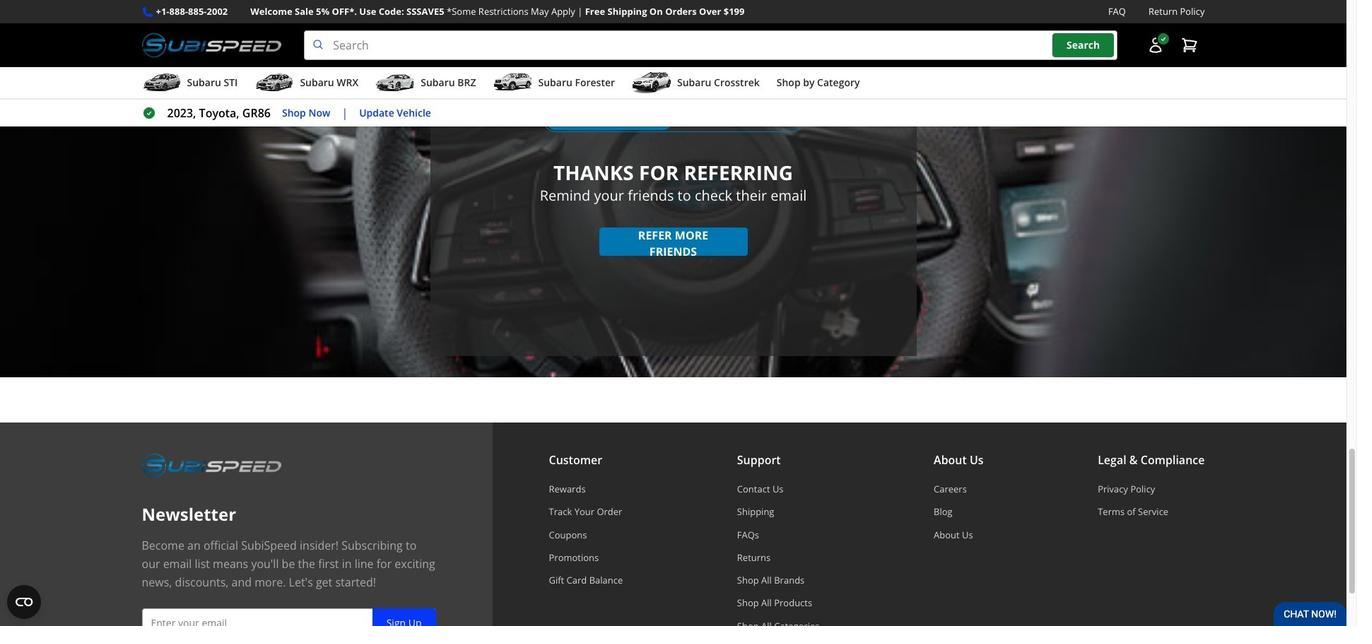 Task type: vqa. For each thing, say whether or not it's contained in the screenshot.
the rightmost 86
no



Task type: describe. For each thing, give the bounding box(es) containing it.
a subaru forester thumbnail image image
[[493, 72, 533, 93]]

a subaru crosstrek thumbnail image image
[[632, 72, 671, 93]]

Enter your email text field
[[142, 609, 436, 626]]

a subaru sti thumbnail image image
[[142, 72, 181, 93]]



Task type: locate. For each thing, give the bounding box(es) containing it.
a subaru wrx thumbnail image image
[[255, 72, 294, 93]]

2 subispeed logo image from the top
[[142, 451, 281, 481]]

alert
[[458, 137, 888, 278]]

1 subispeed logo image from the top
[[142, 30, 281, 60]]

button image
[[1147, 37, 1164, 54]]

search input field
[[304, 30, 1117, 60]]

open widget image
[[7, 585, 41, 619]]

heading
[[458, 159, 888, 186]]

0 vertical spatial subispeed logo image
[[142, 30, 281, 60]]

1 vertical spatial subispeed logo image
[[142, 451, 281, 481]]

a subaru brz thumbnail image image
[[375, 72, 415, 93]]

subispeed logo image
[[142, 30, 281, 60], [142, 451, 281, 481]]



